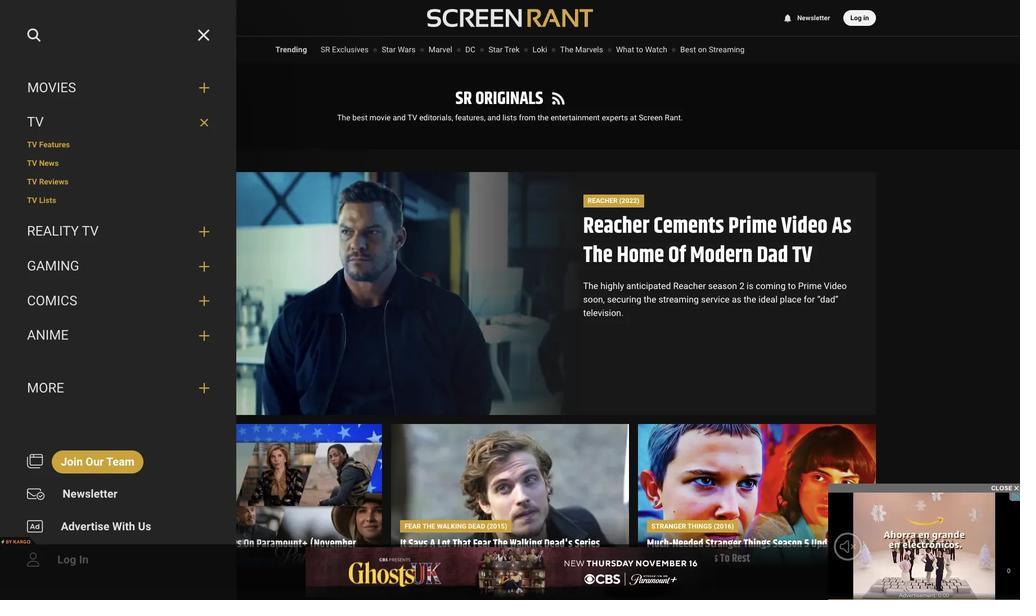 Task type: describe. For each thing, give the bounding box(es) containing it.
1 horizontal spatial what
[[616, 45, 634, 54]]

tv inside sr originals the best movie and tv editorials, features, and lists from the entertainment experts at screen rant.
[[408, 113, 417, 122]]

the inside reacher (2022) reacher cements prime video as the home of modern dad tv
[[583, 239, 613, 273]]

log in link
[[48, 549, 98, 572]]

gaming
[[27, 258, 79, 274]]

movies
[[27, 80, 76, 95]]

team
[[106, 455, 135, 469]]

at
[[630, 113, 637, 122]]

the highly anticipated reacher season 2 is coming to prime video soon, securing the streaming service as the ideal place for "dad" television.
[[583, 281, 847, 318]]

lists
[[39, 196, 56, 205]]

best
[[352, 113, 368, 122]]

news
[[39, 159, 59, 168]]

the inside sr originals the best movie and tv editorials, features, and lists from the entertainment experts at screen rant.
[[337, 113, 350, 122]]

tv inside tv reviews link
[[27, 177, 37, 186]]

best on streaming link
[[680, 45, 745, 54]]

0 horizontal spatial log in
[[57, 553, 89, 567]]

reacher inside the highly anticipated reacher season 2 is coming to prime video soon, securing the streaming service as the ideal place for "dad" television.
[[673, 281, 706, 291]]

1 horizontal spatial newsletter
[[797, 14, 830, 22]]

entertainment
[[551, 113, 600, 122]]

tv inside reacher (2022) reacher cements prime video as the home of modern dad tv
[[792, 239, 813, 273]]

tv reviews link
[[27, 177, 209, 187]]

comics
[[27, 293, 77, 309]]

prime inside reacher (2022) reacher cements prime video as the home of modern dad tv
[[728, 209, 777, 244]]

tv news
[[27, 159, 59, 168]]

0 vertical spatial reacher
[[588, 197, 618, 205]]

tv lists link
[[27, 196, 209, 206]]

advertisement:
[[899, 592, 937, 599]]

exclusives
[[332, 45, 369, 54]]

tv news link
[[27, 159, 209, 169]]

tv inside tv features link
[[27, 140, 37, 149]]

dc link
[[465, 45, 476, 54]]

done
[[525, 550, 546, 568]]

advertisement: 0:00
[[899, 592, 949, 599]]

ago
[[580, 550, 596, 568]]

0 vertical spatial best
[[680, 45, 696, 54]]

fear the walking dead (2015) link
[[400, 520, 512, 533]]

close
[[991, 485, 1012, 492]]

1 vertical spatial newsletter
[[63, 487, 118, 501]]

tv features
[[27, 140, 70, 149]]

a
[[430, 536, 435, 553]]

(2016)
[[714, 522, 734, 530]]

finale
[[400, 550, 425, 568]]

on
[[244, 536, 254, 553]]

the 30 best tv shows on paramount+ (november 2023) link
[[153, 536, 373, 568]]

marvel link
[[429, 45, 452, 54]]

our
[[86, 455, 104, 469]]

reviews
[[39, 177, 68, 186]]

2
[[739, 281, 744, 291]]

what inside fear the walking dead (2015) it says a lot that fear the walking dead's series finale is what should've been done 5 years ago
[[436, 550, 457, 568]]

join our team
[[61, 455, 135, 469]]

ideal
[[758, 294, 778, 305]]

rest
[[732, 550, 750, 568]]

streaming
[[658, 294, 699, 305]]

what to watch
[[616, 45, 667, 54]]

needed
[[672, 536, 703, 553]]

video inside the highly anticipated reacher season 2 is coming to prime video soon, securing the streaming service as the ideal place for "dad" television.
[[824, 281, 847, 291]]

of
[[668, 239, 686, 273]]

season
[[708, 281, 737, 291]]

television.
[[583, 308, 624, 318]]

screen
[[639, 113, 663, 122]]

marvels
[[575, 45, 603, 54]]

coming
[[756, 281, 786, 291]]

star trek
[[488, 45, 520, 54]]

1 horizontal spatial the
[[644, 294, 656, 305]]

concerns
[[681, 550, 718, 568]]

paramount+
[[256, 536, 308, 553]]

anticipated
[[626, 281, 671, 291]]

is
[[427, 550, 434, 568]]

much-
[[647, 536, 672, 553]]

the inside the 30 best tv shows on paramount+ (november 2023)
[[153, 536, 168, 553]]

the marvels
[[560, 45, 603, 54]]

best on streaming
[[680, 45, 745, 54]]

sr originals the best movie and tv editorials, features, and lists from the entertainment experts at screen rant.
[[337, 85, 683, 122]]

put
[[647, 550, 661, 568]]

join
[[61, 455, 83, 469]]

advertise with us
[[61, 520, 151, 534]]

stranger things (2016) much-needed stranger things season 5 update can put age concerns to rest
[[647, 522, 858, 568]]

sr exclusives link
[[320, 45, 369, 54]]

to inside the highly anticipated reacher season 2 is coming to prime video soon, securing the streaming service as the ideal place for "dad" television.
[[788, 281, 796, 291]]

tv lists
[[27, 196, 56, 205]]

shows
[[215, 536, 241, 553]]

lists
[[502, 113, 517, 122]]

0 vertical spatial in
[[863, 14, 869, 22]]

dead
[[468, 522, 485, 530]]

lot
[[437, 536, 450, 553]]

home
[[617, 239, 664, 273]]

1 vertical spatial walking
[[510, 536, 542, 553]]

reality
[[27, 224, 79, 239]]

the marvels link
[[560, 45, 603, 54]]

rant.
[[665, 113, 683, 122]]

reacher cements prime video as the home of modern dad tv link
[[583, 209, 852, 273]]

screenrant logo image
[[427, 9, 593, 27]]

jack reacher standing tall while captured in reacher season 2 image
[[144, 172, 583, 415]]

0 horizontal spatial to
[[636, 45, 643, 54]]

dad
[[757, 239, 788, 273]]

1 horizontal spatial things
[[743, 536, 771, 553]]

watch
[[645, 45, 667, 54]]

tv inside reality tv link
[[82, 224, 99, 239]]

anime
[[27, 327, 69, 343]]

star wars
[[382, 45, 416, 54]]

securing
[[607, 294, 641, 305]]



Task type: vqa. For each thing, say whether or not it's contained in the screenshot.
bottom Every
no



Task type: locate. For each thing, give the bounding box(es) containing it.
1 vertical spatial newsletter link
[[54, 483, 127, 507]]

video
[[781, 209, 828, 244], [824, 281, 847, 291]]

sr inside sr originals the best movie and tv editorials, features, and lists from the entertainment experts at screen rant.
[[455, 85, 472, 113]]

0 vertical spatial to
[[636, 45, 643, 54]]

reacher up streaming
[[673, 281, 706, 291]]

tv left "news"
[[27, 159, 37, 168]]

5 inside stranger things (2016) much-needed stranger things season 5 update can put age concerns to rest
[[804, 536, 809, 553]]

join our team link
[[52, 451, 144, 474]]

5 left update
[[804, 536, 809, 553]]

0 vertical spatial log in
[[850, 14, 869, 22]]

2023)
[[153, 550, 177, 568]]

dead's
[[544, 536, 573, 553]]

1 vertical spatial fear
[[473, 536, 491, 553]]

1 and from the left
[[393, 113, 406, 122]]

reacher down reacher (2022) link
[[583, 209, 649, 244]]

comics link
[[27, 293, 190, 310]]

1 horizontal spatial and
[[487, 113, 501, 122]]

highly
[[600, 281, 624, 291]]

the down anticipated
[[644, 294, 656, 305]]

close ✕ button
[[828, 484, 1020, 493]]

0 vertical spatial newsletter link
[[783, 14, 830, 22]]

tv left "shows"
[[203, 536, 213, 553]]

0 horizontal spatial best
[[182, 536, 201, 553]]

5 right done
[[548, 550, 553, 568]]

0 horizontal spatial walking
[[437, 522, 466, 530]]

place
[[780, 294, 801, 305]]

soon,
[[583, 294, 605, 305]]

(2015)
[[487, 522, 507, 530]]

tv inside the 30 best tv shows on paramount+ (november 2023)
[[203, 536, 213, 553]]

as
[[732, 294, 741, 305]]

more
[[27, 380, 64, 396]]

trek
[[504, 45, 520, 54]]

star trek link
[[488, 45, 520, 54]]

fear down dead
[[473, 536, 491, 553]]

the left the marvels
[[560, 45, 573, 54]]

0 horizontal spatial newsletter
[[63, 487, 118, 501]]

1 horizontal spatial in
[[863, 14, 869, 22]]

1 vertical spatial stranger
[[705, 536, 741, 553]]

reacher (2022) reacher cements prime video as the home of modern dad tv
[[583, 197, 852, 273]]

what
[[616, 45, 634, 54], [436, 550, 457, 568]]

✕
[[1014, 485, 1019, 492]]

0 vertical spatial walking
[[437, 522, 466, 530]]

and right movie
[[393, 113, 406, 122]]

newsletter
[[797, 14, 830, 22], [63, 487, 118, 501]]

0 vertical spatial what
[[616, 45, 634, 54]]

1 horizontal spatial stranger
[[705, 536, 741, 553]]

newsletter link
[[783, 14, 830, 22], [54, 483, 127, 507]]

to up the place
[[788, 281, 796, 291]]

1 horizontal spatial walking
[[510, 536, 542, 553]]

much-needed stranger things season 5 update can put age concerns to rest link
[[647, 536, 867, 568]]

paramount+ shows - lawmen bass reeves, good fight, special ops lioness, frasier, tulsa king, 1883 image
[[144, 424, 382, 576]]

reacher left (2022)
[[588, 197, 618, 205]]

0 vertical spatial video
[[781, 209, 828, 244]]

0 vertical spatial prime
[[728, 209, 777, 244]]

update
[[811, 536, 841, 553]]

the up the highly
[[583, 239, 613, 273]]

1 vertical spatial in
[[79, 553, 89, 567]]

the down the (2015)
[[493, 536, 508, 553]]

tv up "tv features"
[[27, 114, 44, 130]]

the
[[538, 113, 549, 122], [644, 294, 656, 305], [744, 294, 756, 305]]

0 horizontal spatial stranger
[[651, 522, 686, 530]]

fear up says
[[405, 522, 421, 530]]

0 vertical spatial fear
[[405, 522, 421, 530]]

0 horizontal spatial sr
[[320, 45, 330, 54]]

the left best
[[337, 113, 350, 122]]

features
[[39, 140, 70, 149]]

1 horizontal spatial fear
[[473, 536, 491, 553]]

stranger
[[651, 522, 686, 530], [705, 536, 741, 553]]

0 horizontal spatial things
[[688, 522, 712, 530]]

gaming link
[[27, 258, 190, 275]]

tv inside the tv link
[[27, 114, 44, 130]]

0 vertical spatial newsletter
[[797, 14, 830, 22]]

tv up tv lists
[[27, 177, 37, 186]]

stranger up much-
[[651, 522, 686, 530]]

2 star from the left
[[488, 45, 503, 54]]

the up a
[[422, 522, 435, 530]]

sr left exclusives
[[320, 45, 330, 54]]

1 vertical spatial prime
[[798, 281, 822, 291]]

best right 30 at left bottom
[[182, 536, 201, 553]]

tv reviews
[[27, 177, 68, 186]]

that
[[453, 536, 471, 553]]

prime inside the highly anticipated reacher season 2 is coming to prime video soon, securing the streaming service as the ideal place for "dad" television.
[[798, 281, 822, 291]]

to
[[720, 550, 730, 568]]

1 horizontal spatial star
[[488, 45, 503, 54]]

1 horizontal spatial newsletter link
[[783, 14, 830, 22]]

eleven and mike from stranger things image
[[638, 424, 876, 576]]

1 horizontal spatial to
[[788, 281, 796, 291]]

things left season
[[743, 536, 771, 553]]

movie
[[369, 113, 391, 122]]

sr exclusives
[[320, 45, 369, 54]]

the up soon,
[[583, 281, 598, 291]]

video left as at the right
[[781, 209, 828, 244]]

service
[[701, 294, 730, 305]]

wars
[[398, 45, 416, 54]]

0 horizontal spatial 5
[[548, 550, 553, 568]]

reacher (2022) link
[[583, 195, 644, 208]]

2 vertical spatial reacher
[[673, 281, 706, 291]]

tv right dad
[[792, 239, 813, 273]]

what left watch
[[616, 45, 634, 54]]

1 horizontal spatial sr
[[455, 85, 472, 113]]

0 vertical spatial things
[[688, 522, 712, 530]]

0 horizontal spatial log
[[57, 553, 76, 567]]

1 vertical spatial best
[[182, 536, 201, 553]]

what right the is
[[436, 550, 457, 568]]

1 vertical spatial video
[[824, 281, 847, 291]]

modern
[[690, 239, 753, 273]]

the right as at the right of page
[[744, 294, 756, 305]]

and left lists at the top of page
[[487, 113, 501, 122]]

cements
[[654, 209, 724, 244]]

0:00
[[938, 592, 949, 599]]

video up "dad"
[[824, 281, 847, 291]]

stranger things (2016) link
[[647, 520, 738, 533]]

loki
[[533, 45, 547, 54]]

0 horizontal spatial what
[[436, 550, 457, 568]]

1 vertical spatial sr
[[455, 85, 472, 113]]

with
[[112, 520, 135, 534]]

0 horizontal spatial the
[[538, 113, 549, 122]]

is
[[747, 281, 753, 291]]

should've
[[459, 550, 500, 568]]

0 vertical spatial sr
[[320, 45, 330, 54]]

2 horizontal spatial the
[[744, 294, 756, 305]]

season
[[773, 536, 802, 553]]

log in
[[850, 14, 869, 22], [57, 553, 89, 567]]

dc
[[465, 45, 476, 54]]

reality tv link
[[27, 224, 190, 240]]

from
[[519, 113, 536, 122]]

star left wars
[[382, 45, 396, 54]]

the inside the highly anticipated reacher season 2 is coming to prime video soon, securing the streaming service as the ideal place for "dad" television.
[[583, 281, 598, 291]]

1 horizontal spatial prime
[[798, 281, 822, 291]]

years
[[555, 550, 578, 568]]

tv up tv news
[[27, 140, 37, 149]]

best inside the 30 best tv shows on paramount+ (november 2023)
[[182, 536, 201, 553]]

tv inside tv news link
[[27, 159, 37, 168]]

age
[[663, 550, 679, 568]]

troy looking at charlie in fear the walking dead season 8 episode 8 image
[[391, 424, 629, 576]]

video inside reacher (2022) reacher cements prime video as the home of modern dad tv
[[781, 209, 828, 244]]

0 horizontal spatial in
[[79, 553, 89, 567]]

sr for originals
[[455, 85, 472, 113]]

loki link
[[533, 45, 547, 54]]

features,
[[455, 113, 485, 122]]

marvel
[[429, 45, 452, 54]]

reality tv
[[27, 224, 99, 239]]

log inside "log in" link
[[57, 553, 76, 567]]

walking up lot
[[437, 522, 466, 530]]

0 horizontal spatial and
[[393, 113, 406, 122]]

prime
[[728, 209, 777, 244], [798, 281, 822, 291]]

star for star wars
[[382, 45, 396, 54]]

1 horizontal spatial 5
[[804, 536, 809, 553]]

the inside sr originals the best movie and tv editorials, features, and lists from the entertainment experts at screen rant.
[[538, 113, 549, 122]]

walking left dead's on the right of the page
[[510, 536, 542, 553]]

things up needed
[[688, 522, 712, 530]]

1 vertical spatial reacher
[[583, 209, 649, 244]]

sr
[[320, 45, 330, 54], [455, 85, 472, 113]]

1 horizontal spatial best
[[680, 45, 696, 54]]

1 vertical spatial what
[[436, 550, 457, 568]]

1 vertical spatial to
[[788, 281, 796, 291]]

1 vertical spatial log
[[57, 553, 76, 567]]

best left "on"
[[680, 45, 696, 54]]

1 vertical spatial things
[[743, 536, 771, 553]]

0
[[1007, 568, 1010, 574]]

for
[[804, 294, 815, 305]]

2 and from the left
[[487, 113, 501, 122]]

tv left lists
[[27, 196, 37, 205]]

advertise
[[61, 520, 109, 534]]

and
[[393, 113, 406, 122], [487, 113, 501, 122]]

fear
[[405, 522, 421, 530], [473, 536, 491, 553]]

been
[[503, 550, 523, 568]]

the right from
[[538, 113, 549, 122]]

the left 30 at left bottom
[[153, 536, 168, 553]]

advertise with us link
[[52, 516, 160, 540]]

sr up features,
[[455, 85, 472, 113]]

1 horizontal spatial log in
[[850, 14, 869, 22]]

tv left editorials,
[[408, 113, 417, 122]]

star left trek
[[488, 45, 503, 54]]

1 horizontal spatial log
[[850, 14, 862, 22]]

stranger down (2016)
[[705, 536, 741, 553]]

0 vertical spatial stranger
[[651, 522, 686, 530]]

(2022)
[[619, 197, 639, 205]]

5 inside fear the walking dead (2015) it says a lot that fear the walking dead's series finale is what should've been done 5 years ago
[[548, 550, 553, 568]]

1 vertical spatial log in
[[57, 553, 89, 567]]

movies link
[[27, 80, 190, 97]]

0 vertical spatial log
[[850, 14, 862, 22]]

video player region
[[828, 493, 1020, 600]]

0 horizontal spatial prime
[[728, 209, 777, 244]]

star for star trek
[[488, 45, 503, 54]]

tv link
[[27, 114, 190, 131]]

sr for exclusives
[[320, 45, 330, 54]]

0 horizontal spatial fear
[[405, 522, 421, 530]]

tv right the reality
[[82, 224, 99, 239]]

to left watch
[[636, 45, 643, 54]]

tv inside tv lists link
[[27, 196, 37, 205]]

0 horizontal spatial newsletter link
[[54, 483, 127, 507]]

30
[[170, 536, 180, 553]]

0 horizontal spatial star
[[382, 45, 396, 54]]

1 star from the left
[[382, 45, 396, 54]]

us
[[138, 520, 151, 534]]

streaming
[[709, 45, 745, 54]]



